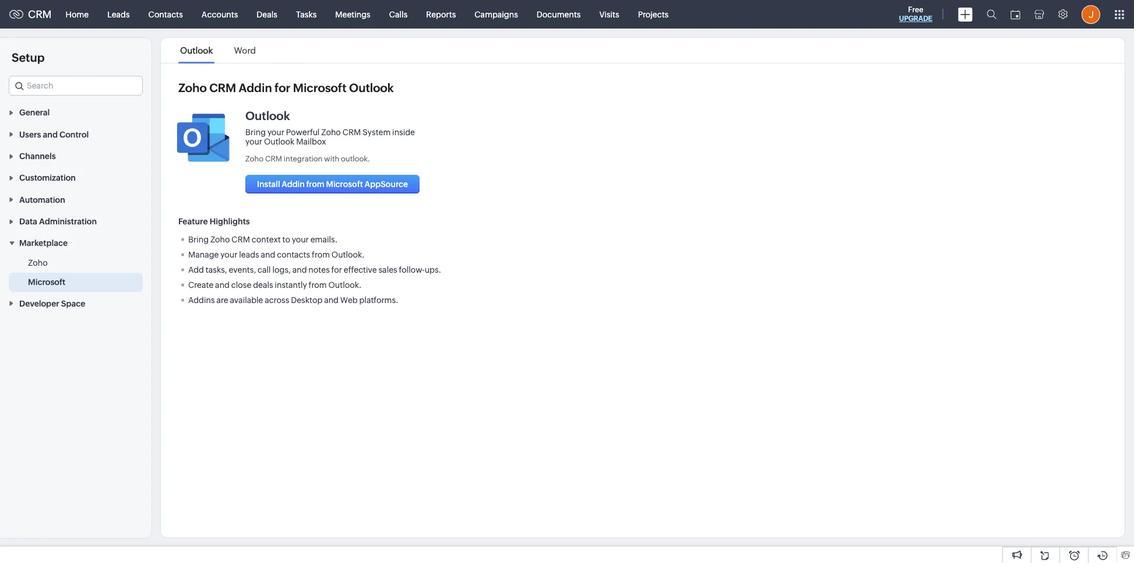 Task type: vqa. For each thing, say whether or not it's contained in the screenshot.
Next Record IMAGE
no



Task type: describe. For each thing, give the bounding box(es) containing it.
and inside dropdown button
[[43, 130, 58, 139]]

crm left home
[[28, 8, 52, 20]]

your up tasks,
[[221, 250, 238, 260]]

administration
[[39, 217, 97, 226]]

addins
[[188, 296, 215, 305]]

search element
[[980, 0, 1004, 29]]

marketplace region
[[0, 254, 152, 292]]

outlook.
[[341, 155, 370, 163]]

follow-
[[399, 265, 425, 275]]

web
[[340, 296, 358, 305]]

close
[[231, 281, 252, 290]]

your right to
[[292, 235, 309, 244]]

system
[[363, 128, 391, 137]]

zoho for zoho
[[28, 259, 48, 268]]

available
[[230, 296, 263, 305]]

notes
[[309, 265, 330, 275]]

manage
[[188, 250, 219, 260]]

and down contacts
[[293, 265, 307, 275]]

integration
[[284, 155, 323, 163]]

data administration
[[19, 217, 97, 226]]

reports link
[[417, 0, 466, 28]]

contacts
[[277, 250, 310, 260]]

crm inside outlook bring your powerful zoho crm system inside your outlook mailbox
[[343, 128, 361, 137]]

feature
[[178, 217, 208, 226]]

list containing outlook
[[170, 38, 267, 63]]

contacts
[[148, 10, 183, 19]]

outlook link
[[178, 45, 215, 55]]

channels button
[[0, 145, 152, 167]]

appsource
[[365, 180, 408, 189]]

marketplace button
[[0, 232, 152, 254]]

channels
[[19, 152, 56, 161]]

zoho for zoho crm addin for microsoft outlook
[[178, 81, 207, 94]]

0 vertical spatial microsoft
[[293, 81, 347, 94]]

zoho crm addin for microsoft outlook
[[178, 81, 394, 94]]

calendar image
[[1011, 10, 1021, 19]]

desktop
[[291, 296, 323, 305]]

install addin from microsoft appsource
[[257, 180, 408, 189]]

meetings
[[336, 10, 371, 19]]

bring inside outlook bring your powerful zoho crm system inside your outlook mailbox
[[246, 128, 266, 137]]

bring zoho crm context to your emails. manage your leads and contacts from outlook. add tasks, events, call logs, and notes for effective sales follow-ups. create and close deals instantly from outlook. addins are available across desktop and web platforms.
[[188, 235, 442, 305]]

home link
[[56, 0, 98, 28]]

users and control button
[[0, 123, 152, 145]]

microsoft inside 'marketplace' region
[[28, 278, 65, 287]]

deals
[[253, 281, 273, 290]]

are
[[217, 296, 228, 305]]

visits link
[[590, 0, 629, 28]]

ups.
[[425, 265, 442, 275]]

tasks link
[[287, 0, 326, 28]]

calls
[[389, 10, 408, 19]]

customization
[[19, 173, 76, 183]]

projects link
[[629, 0, 678, 28]]

automation
[[19, 195, 65, 205]]

users
[[19, 130, 41, 139]]

calls link
[[380, 0, 417, 28]]

profile element
[[1075, 0, 1108, 28]]

word link
[[232, 45, 258, 55]]

tasks,
[[206, 265, 227, 275]]

outlook down zoho crm addin for microsoft outlook
[[246, 109, 290, 122]]

profile image
[[1082, 5, 1101, 24]]

2 vertical spatial from
[[309, 281, 327, 290]]

outlook up integration
[[264, 137, 295, 146]]

zoho inside outlook bring your powerful zoho crm system inside your outlook mailbox
[[321, 128, 341, 137]]

create menu element
[[952, 0, 980, 28]]

crm inside bring zoho crm context to your emails. manage your leads and contacts from outlook. add tasks, events, call logs, and notes for effective sales follow-ups. create and close deals instantly from outlook. addins are available across desktop and web platforms.
[[232, 235, 250, 244]]

marketplace
[[19, 239, 68, 248]]

campaigns
[[475, 10, 518, 19]]

leads
[[107, 10, 130, 19]]

documents
[[537, 10, 581, 19]]

reports
[[426, 10, 456, 19]]

users and control
[[19, 130, 89, 139]]

create
[[188, 281, 214, 290]]

developer space button
[[0, 292, 152, 314]]

your up install
[[246, 137, 262, 146]]

Search text field
[[9, 76, 142, 95]]

powerful
[[286, 128, 320, 137]]

sales
[[379, 265, 398, 275]]

feature highlights
[[178, 217, 250, 226]]

events,
[[229, 265, 256, 275]]

outlook bring your powerful zoho crm system inside your outlook mailbox
[[246, 109, 415, 146]]

free upgrade
[[900, 5, 933, 23]]



Task type: locate. For each thing, give the bounding box(es) containing it.
crm up leads
[[232, 235, 250, 244]]

crm
[[28, 8, 52, 20], [209, 81, 236, 94], [343, 128, 361, 137], [265, 155, 282, 163], [232, 235, 250, 244]]

instantly
[[275, 281, 307, 290]]

accounts
[[202, 10, 238, 19]]

addin inside button
[[282, 180, 305, 189]]

0 vertical spatial for
[[275, 81, 291, 94]]

contacts link
[[139, 0, 192, 28]]

upgrade
[[900, 15, 933, 23]]

microsoft up outlook bring your powerful zoho crm system inside your outlook mailbox
[[293, 81, 347, 94]]

free
[[909, 5, 924, 14]]

zoho up install
[[246, 155, 264, 163]]

zoho inside bring zoho crm context to your emails. manage your leads and contacts from outlook. add tasks, events, call logs, and notes for effective sales follow-ups. create and close deals instantly from outlook. addins are available across desktop and web platforms.
[[210, 235, 230, 244]]

search image
[[987, 9, 997, 19]]

bring
[[246, 128, 266, 137], [188, 235, 209, 244]]

bring inside bring zoho crm context to your emails. manage your leads and contacts from outlook. add tasks, events, call logs, and notes for effective sales follow-ups. create and close deals instantly from outlook. addins are available across desktop and web platforms.
[[188, 235, 209, 244]]

your left powerful
[[268, 128, 285, 137]]

1 vertical spatial for
[[332, 265, 342, 275]]

0 vertical spatial bring
[[246, 128, 266, 137]]

0 horizontal spatial addin
[[239, 81, 272, 94]]

for up powerful
[[275, 81, 291, 94]]

word
[[234, 45, 256, 55]]

data
[[19, 217, 37, 226]]

developer
[[19, 299, 59, 308]]

deals link
[[247, 0, 287, 28]]

context
[[252, 235, 281, 244]]

addin down 'word' on the left
[[239, 81, 272, 94]]

zoho down 'marketplace'
[[28, 259, 48, 268]]

zoho link
[[28, 257, 48, 269]]

effective
[[344, 265, 377, 275]]

0 horizontal spatial for
[[275, 81, 291, 94]]

data administration button
[[0, 210, 152, 232]]

1 vertical spatial bring
[[188, 235, 209, 244]]

setup
[[12, 51, 45, 64]]

highlights
[[210, 217, 250, 226]]

zoho inside 'marketplace' region
[[28, 259, 48, 268]]

microsoft inside button
[[326, 180, 363, 189]]

for inside bring zoho crm context to your emails. manage your leads and contacts from outlook. add tasks, events, call logs, and notes for effective sales follow-ups. create and close deals instantly from outlook. addins are available across desktop and web platforms.
[[332, 265, 342, 275]]

and right users
[[43, 130, 58, 139]]

outlook.
[[332, 250, 365, 260], [329, 281, 362, 290]]

zoho up "with"
[[321, 128, 341, 137]]

microsoft link
[[28, 277, 65, 288]]

crm down 'word' on the left
[[209, 81, 236, 94]]

install addin from microsoft appsource button
[[246, 175, 420, 194]]

leads link
[[98, 0, 139, 28]]

crm link
[[9, 8, 52, 20]]

across
[[265, 296, 289, 305]]

tasks
[[296, 10, 317, 19]]

0 vertical spatial outlook.
[[332, 250, 365, 260]]

for
[[275, 81, 291, 94], [332, 265, 342, 275]]

emails.
[[311, 235, 338, 244]]

automation button
[[0, 189, 152, 210]]

for right notes
[[332, 265, 342, 275]]

space
[[61, 299, 85, 308]]

visits
[[600, 10, 620, 19]]

outlook. up the web
[[329, 281, 362, 290]]

to
[[283, 235, 290, 244]]

meetings link
[[326, 0, 380, 28]]

bring left powerful
[[246, 128, 266, 137]]

control
[[59, 130, 89, 139]]

zoho for zoho crm integration with outlook.
[[246, 155, 264, 163]]

create menu image
[[959, 7, 973, 21]]

bring up manage
[[188, 235, 209, 244]]

logs,
[[273, 265, 291, 275]]

projects
[[638, 10, 669, 19]]

1 vertical spatial addin
[[282, 180, 305, 189]]

None field
[[9, 76, 143, 96]]

0 vertical spatial from
[[306, 180, 325, 189]]

call
[[258, 265, 271, 275]]

crm up install
[[265, 155, 282, 163]]

zoho
[[178, 81, 207, 94], [321, 128, 341, 137], [246, 155, 264, 163], [210, 235, 230, 244], [28, 259, 48, 268]]

1 vertical spatial outlook.
[[329, 281, 362, 290]]

microsoft
[[293, 81, 347, 94], [326, 180, 363, 189], [28, 278, 65, 287]]

and
[[43, 130, 58, 139], [261, 250, 275, 260], [293, 265, 307, 275], [215, 281, 230, 290], [324, 296, 339, 305]]

your
[[268, 128, 285, 137], [246, 137, 262, 146], [292, 235, 309, 244], [221, 250, 238, 260]]

developer space
[[19, 299, 85, 308]]

campaigns link
[[466, 0, 528, 28]]

inside
[[393, 128, 415, 137]]

home
[[66, 10, 89, 19]]

1 horizontal spatial for
[[332, 265, 342, 275]]

from down notes
[[309, 281, 327, 290]]

list
[[170, 38, 267, 63]]

1 horizontal spatial bring
[[246, 128, 266, 137]]

zoho crm integration with outlook.
[[246, 155, 370, 163]]

1 vertical spatial microsoft
[[326, 180, 363, 189]]

outlook up system
[[349, 81, 394, 94]]

and left the web
[[324, 296, 339, 305]]

mailbox
[[296, 137, 326, 146]]

0 vertical spatial addin
[[239, 81, 272, 94]]

with
[[324, 155, 340, 163]]

leads
[[239, 250, 259, 260]]

1 horizontal spatial addin
[[282, 180, 305, 189]]

from down zoho crm integration with outlook.
[[306, 180, 325, 189]]

install
[[257, 180, 280, 189]]

zoho down feature highlights on the top left of the page
[[210, 235, 230, 244]]

outlook
[[180, 45, 213, 55], [349, 81, 394, 94], [246, 109, 290, 122], [264, 137, 295, 146]]

and down context
[[261, 250, 275, 260]]

1 vertical spatial from
[[312, 250, 330, 260]]

documents link
[[528, 0, 590, 28]]

addin
[[239, 81, 272, 94], [282, 180, 305, 189]]

2 vertical spatial microsoft
[[28, 278, 65, 287]]

outlook. up effective
[[332, 250, 365, 260]]

microsoft down zoho link
[[28, 278, 65, 287]]

add
[[188, 265, 204, 275]]

accounts link
[[192, 0, 247, 28]]

platforms.
[[360, 296, 399, 305]]

0 horizontal spatial bring
[[188, 235, 209, 244]]

deals
[[257, 10, 278, 19]]

microsoft down outlook.
[[326, 180, 363, 189]]

from up notes
[[312, 250, 330, 260]]

and up are
[[215, 281, 230, 290]]

from inside button
[[306, 180, 325, 189]]

outlook down accounts 'link'
[[180, 45, 213, 55]]

crm left system
[[343, 128, 361, 137]]

zoho down outlook link
[[178, 81, 207, 94]]

general button
[[0, 101, 152, 123]]

customization button
[[0, 167, 152, 189]]

addin right install
[[282, 180, 305, 189]]



